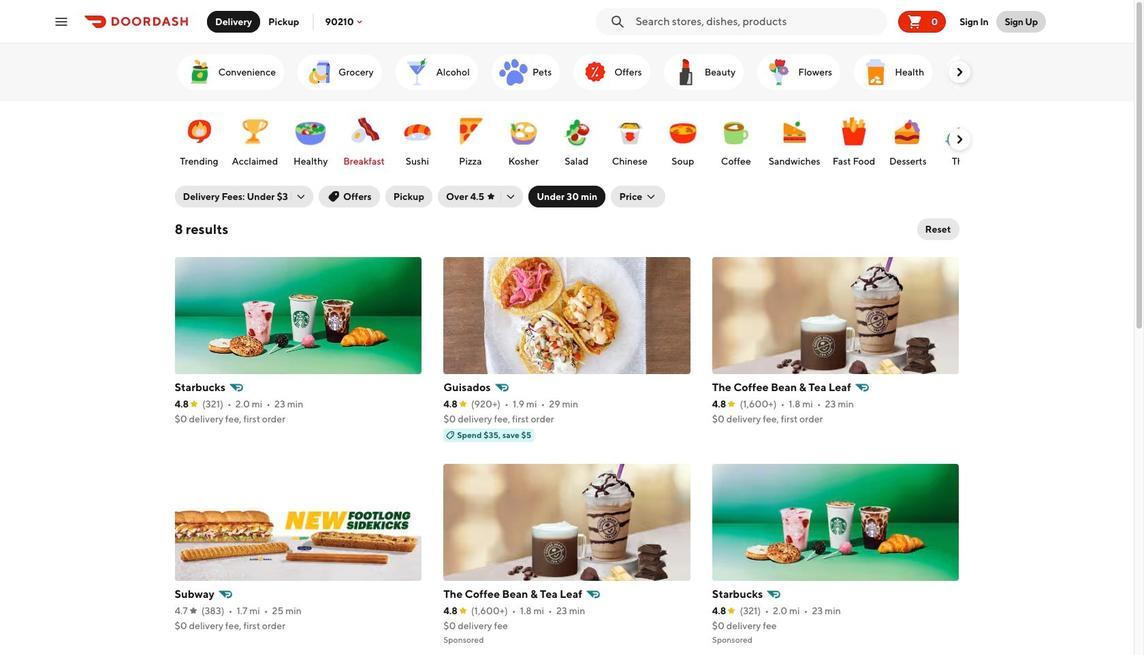 Task type: describe. For each thing, give the bounding box(es) containing it.
next button of carousel image
[[952, 65, 966, 79]]

flowers image
[[763, 56, 796, 89]]

offers image
[[579, 56, 612, 89]]

pets image
[[497, 56, 530, 89]]

home image
[[952, 56, 984, 89]]

grocery image
[[303, 56, 336, 89]]

Store search: begin typing to search for stores available on DoorDash text field
[[636, 14, 882, 29]]

health image
[[860, 56, 892, 89]]

beauty image
[[669, 56, 702, 89]]

convenience image
[[183, 56, 216, 89]]



Task type: vqa. For each thing, say whether or not it's contained in the screenshot.
the Open Menu 'image'
yes



Task type: locate. For each thing, give the bounding box(es) containing it.
alcohol image
[[401, 56, 434, 89]]

open menu image
[[53, 13, 69, 30]]

next button of carousel image
[[952, 133, 966, 146]]



